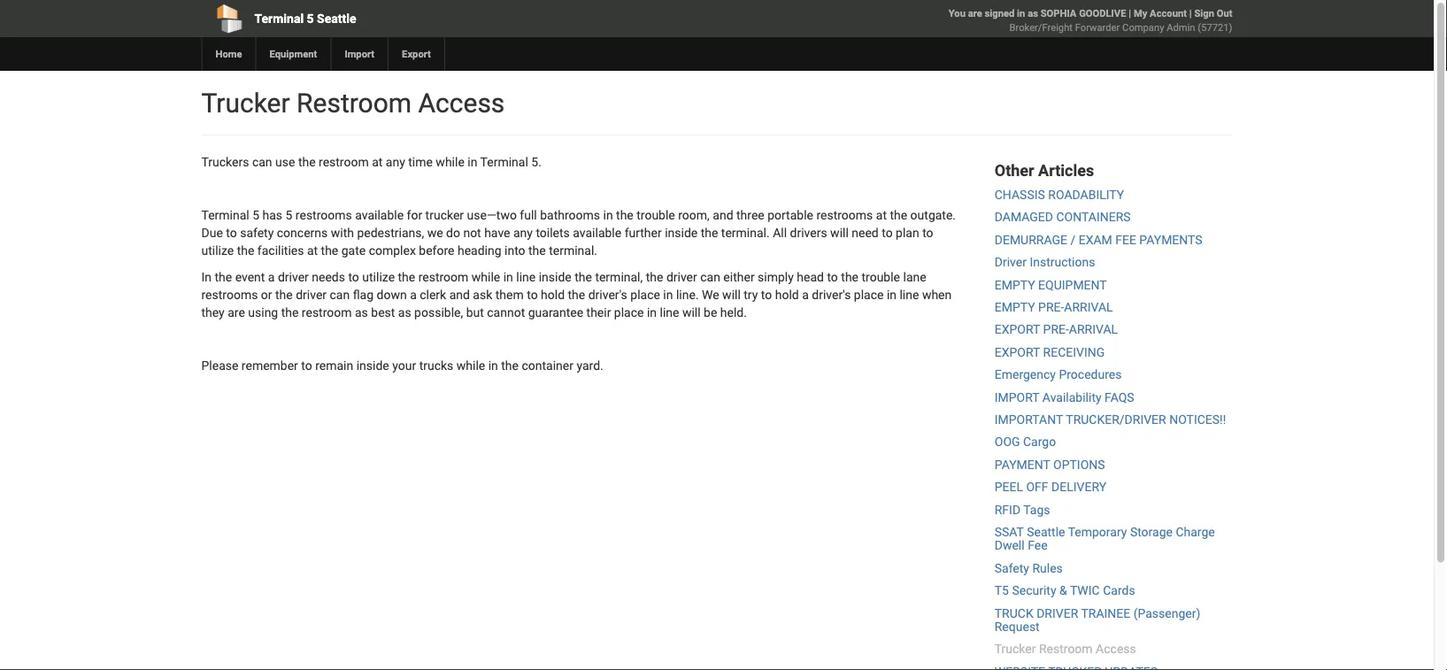 Task type: describe. For each thing, give the bounding box(es) containing it.
guarantee
[[528, 305, 583, 320]]

best
[[371, 305, 395, 320]]

2 export from the top
[[995, 345, 1040, 359]]

tags
[[1024, 502, 1050, 517]]

are inside you are signed in as sophia goodlive | my account | sign out broker/freight forwarder company admin (57721)
[[968, 8, 982, 19]]

containers
[[1057, 210, 1131, 225]]

damaged containers link
[[995, 210, 1131, 225]]

to up flag at left
[[348, 270, 359, 284]]

0 horizontal spatial terminal.
[[549, 243, 598, 258]]

not
[[463, 225, 481, 240]]

equipment
[[270, 48, 317, 60]]

oog cargo link
[[995, 435, 1056, 449]]

in
[[201, 270, 212, 284]]

admin
[[1167, 22, 1196, 33]]

into
[[505, 243, 525, 258]]

remember
[[242, 358, 298, 373]]

1 vertical spatial arrival
[[1069, 322, 1118, 337]]

you are signed in as sophia goodlive | my account | sign out broker/freight forwarder company admin (57721)
[[949, 8, 1233, 33]]

2 horizontal spatial at
[[876, 208, 887, 222]]

2 vertical spatial will
[[682, 305, 701, 320]]

2 horizontal spatial a
[[802, 287, 809, 302]]

important trucker/driver notices!! link
[[995, 412, 1226, 427]]

1 export from the top
[[995, 322, 1040, 337]]

facilities
[[257, 243, 304, 258]]

other articles chassis roadability damaged containers demurrage / exam fee payments driver instructions empty equipment empty pre-arrival export pre-arrival export receiving emergency procedures import availability faqs important trucker/driver notices!! oog cargo payment options peel off delivery rfid tags ssat seattle temporary storage charge dwell fee safety rules t5 security & twic cards truck driver trainee (passenger) request trucker restroom access
[[995, 161, 1226, 657]]

sophia
[[1041, 8, 1077, 19]]

0 vertical spatial while
[[436, 154, 465, 169]]

2 empty from the top
[[995, 300, 1035, 315]]

2 vertical spatial at
[[307, 243, 318, 258]]

import
[[345, 48, 375, 60]]

0 horizontal spatial as
[[355, 305, 368, 320]]

1 vertical spatial can
[[700, 270, 721, 284]]

sign out link
[[1195, 8, 1233, 19]]

2 hold from the left
[[775, 287, 799, 302]]

bathrooms
[[540, 208, 600, 222]]

please
[[201, 358, 238, 373]]

fee
[[1116, 232, 1137, 247]]

either
[[724, 270, 755, 284]]

terminal for has
[[201, 208, 249, 222]]

the up plan
[[890, 208, 907, 222]]

driver instructions link
[[995, 255, 1095, 270]]

1 vertical spatial restroom
[[418, 270, 469, 284]]

in right time
[[468, 154, 478, 169]]

restrooms inside in the event a driver needs to utilize the restroom while in line inside the terminal, the driver can either simply head to the trouble lane restrooms or the driver can flag down a clerk and ask them to hold the driver's place in line. we will try to hold a driver's place in line when they are using the restroom as best as possible, but cannot guarantee their place in line will be held.
[[201, 287, 258, 302]]

use—two
[[467, 208, 517, 222]]

forwarder
[[1075, 22, 1120, 33]]

1 horizontal spatial 5
[[286, 208, 292, 222]]

export pre-arrival link
[[995, 322, 1118, 337]]

exam
[[1079, 232, 1113, 247]]

0 vertical spatial arrival
[[1064, 300, 1113, 315]]

them
[[496, 287, 524, 302]]

demurrage / exam fee payments link
[[995, 232, 1203, 247]]

and inside terminal 5 has 5 restrooms available for trucker use—two full bathrooms in the trouble room, and three portable restrooms at the outgate. due to safety concerns with pedestrians, we do not have any toilets available further inside the terminal. all drivers will need to plan to utilize the facilities at the gate complex before heading into the terminal.
[[713, 208, 733, 222]]

to left the remain
[[301, 358, 312, 373]]

in left when
[[887, 287, 897, 302]]

temporary
[[1068, 525, 1127, 539]]

driver down facilities
[[278, 270, 309, 284]]

1 empty from the top
[[995, 277, 1035, 292]]

faqs
[[1105, 390, 1135, 404]]

all
[[773, 225, 787, 240]]

toilets
[[536, 225, 570, 240]]

in inside terminal 5 has 5 restrooms available for trucker use—two full bathrooms in the trouble room, and three portable restrooms at the outgate. due to safety concerns with pedestrians, we do not have any toilets available further inside the terminal. all drivers will need to plan to utilize the facilities at the gate complex before heading into the terminal.
[[603, 208, 613, 222]]

(57721)
[[1198, 22, 1233, 33]]

truckers
[[201, 154, 249, 169]]

0 vertical spatial seattle
[[317, 11, 356, 26]]

are inside in the event a driver needs to utilize the restroom while in line inside the terminal, the driver can either simply head to the trouble lane restrooms or the driver can flag down a clerk and ask them to hold the driver's place in line. we will try to hold a driver's place in line when they are using the restroom as best as possible, but cannot guarantee their place in line will be held.
[[228, 305, 245, 320]]

the up down
[[398, 270, 415, 284]]

to down outgate.
[[923, 225, 934, 240]]

payment
[[995, 457, 1050, 472]]

my
[[1134, 8, 1148, 19]]

have
[[484, 225, 510, 240]]

0 vertical spatial pre-
[[1038, 300, 1064, 315]]

truckers can use the restroom at any time while in terminal 5.
[[201, 154, 542, 169]]

chassis
[[995, 187, 1045, 202]]

for
[[407, 208, 422, 222]]

5 for seattle
[[307, 11, 314, 26]]

charge
[[1176, 525, 1215, 539]]

0 horizontal spatial any
[[386, 154, 405, 169]]

0 vertical spatial at
[[372, 154, 383, 169]]

export receiving link
[[995, 345, 1105, 359]]

do
[[446, 225, 460, 240]]

place down the need
[[854, 287, 884, 302]]

to right them
[[527, 287, 538, 302]]

goodlive
[[1079, 8, 1126, 19]]

1 horizontal spatial restrooms
[[296, 208, 352, 222]]

procedures
[[1059, 367, 1122, 382]]

room,
[[678, 208, 710, 222]]

0 vertical spatial line
[[516, 270, 536, 284]]

pedestrians,
[[357, 225, 424, 240]]

import link
[[331, 37, 388, 71]]

to left plan
[[882, 225, 893, 240]]

0 horizontal spatial a
[[268, 270, 275, 284]]

payments
[[1140, 232, 1203, 247]]

we
[[427, 225, 443, 240]]

(passenger)
[[1134, 606, 1201, 620]]

0 horizontal spatial restroom
[[297, 87, 412, 119]]

empty pre-arrival link
[[995, 300, 1113, 315]]

utilize inside terminal 5 has 5 restrooms available for trucker use—two full bathrooms in the trouble room, and three portable restrooms at the outgate. due to safety concerns with pedestrians, we do not have any toilets available further inside the terminal. all drivers will need to plan to utilize the facilities at the gate complex before heading into the terminal.
[[201, 243, 234, 258]]

they
[[201, 305, 225, 320]]

cannot
[[487, 305, 525, 320]]

in inside you are signed in as sophia goodlive | my account | sign out broker/freight forwarder company admin (57721)
[[1017, 8, 1025, 19]]

import availability faqs link
[[995, 390, 1135, 404]]

roadability
[[1048, 187, 1124, 202]]

off
[[1026, 480, 1049, 494]]

trucker/driver
[[1066, 412, 1166, 427]]

broker/freight
[[1010, 22, 1073, 33]]

restroom inside other articles chassis roadability damaged containers demurrage / exam fee payments driver instructions empty equipment empty pre-arrival export pre-arrival export receiving emergency procedures import availability faqs important trucker/driver notices!! oog cargo payment options peel off delivery rfid tags ssat seattle temporary storage charge dwell fee safety rules t5 security & twic cards truck driver trainee (passenger) request trucker restroom access
[[1039, 642, 1093, 657]]

my account link
[[1134, 8, 1187, 19]]

further
[[625, 225, 662, 240]]

2 vertical spatial line
[[660, 305, 679, 320]]

seattle inside other articles chassis roadability damaged containers demurrage / exam fee payments driver instructions empty equipment empty pre-arrival export pre-arrival export receiving emergency procedures import availability faqs important trucker/driver notices!! oog cargo payment options peel off delivery rfid tags ssat seattle temporary storage charge dwell fee safety rules t5 security & twic cards truck driver trainee (passenger) request trucker restroom access
[[1027, 525, 1065, 539]]

empty equipment link
[[995, 277, 1107, 292]]

emergency
[[995, 367, 1056, 382]]

driver up line.
[[666, 270, 697, 284]]

the down room,
[[701, 225, 718, 240]]

driver down needs
[[296, 287, 327, 302]]

with
[[331, 225, 354, 240]]

the right the head
[[841, 270, 859, 284]]

dwell
[[995, 538, 1025, 553]]

before
[[419, 243, 455, 258]]

ssat seattle temporary storage charge dwell fee link
[[995, 525, 1215, 553]]

the left container
[[501, 358, 519, 373]]

will inside terminal 5 has 5 restrooms available for trucker use—two full bathrooms in the trouble room, and three portable restrooms at the outgate. due to safety concerns with pedestrians, we do not have any toilets available further inside the terminal. all drivers will need to plan to utilize the facilities at the gate complex before heading into the terminal.
[[830, 225, 849, 240]]

complex
[[369, 243, 416, 258]]

rfid
[[995, 502, 1021, 517]]

please remember to remain inside your trucks while in the container yard.
[[201, 358, 604, 373]]

the up guarantee
[[568, 287, 585, 302]]

instructions
[[1030, 255, 1095, 270]]

their
[[587, 305, 611, 320]]

t5 security & twic cards link
[[995, 583, 1135, 598]]

the right use
[[298, 154, 316, 169]]

has
[[262, 208, 282, 222]]

trucker restroom access
[[201, 87, 505, 119]]

but
[[466, 305, 484, 320]]

export link
[[388, 37, 444, 71]]



Task type: vqa. For each thing, say whether or not it's contained in the screenshot.
STILL
no



Task type: locate. For each thing, give the bounding box(es) containing it.
home
[[216, 48, 242, 60]]

container
[[522, 358, 574, 373]]

1 horizontal spatial hold
[[775, 287, 799, 302]]

in left container
[[488, 358, 498, 373]]

the right into
[[529, 243, 546, 258]]

utilize inside in the event a driver needs to utilize the restroom while in line inside the terminal, the driver can either simply head to the trouble lane restrooms or the driver can flag down a clerk and ask them to hold the driver's place in line. we will try to hold a driver's place in line when they are using the restroom as best as possible, but cannot guarantee their place in line will be held.
[[362, 270, 395, 284]]

driver
[[1037, 606, 1078, 620]]

restroom right use
[[319, 154, 369, 169]]

can left use
[[252, 154, 272, 169]]

will up held.
[[722, 287, 741, 302]]

| left sign
[[1190, 8, 1192, 19]]

restrooms up the they at the left top
[[201, 287, 258, 302]]

twic
[[1070, 583, 1100, 598]]

1 horizontal spatial |
[[1190, 8, 1192, 19]]

0 horizontal spatial and
[[449, 287, 470, 302]]

demurrage
[[995, 232, 1068, 247]]

0 vertical spatial utilize
[[201, 243, 234, 258]]

2 horizontal spatial will
[[830, 225, 849, 240]]

any inside terminal 5 has 5 restrooms available for trucker use—two full bathrooms in the trouble room, and three portable restrooms at the outgate. due to safety concerns with pedestrians, we do not have any toilets available further inside the terminal. all drivers will need to plan to utilize the facilities at the gate complex before heading into the terminal.
[[513, 225, 533, 240]]

needs
[[312, 270, 345, 284]]

trainee
[[1081, 606, 1131, 620]]

truck
[[995, 606, 1034, 620]]

available down bathrooms
[[573, 225, 622, 240]]

1 driver's from the left
[[588, 287, 627, 302]]

1 vertical spatial access
[[1096, 642, 1136, 657]]

0 vertical spatial trucker
[[201, 87, 290, 119]]

1 vertical spatial empty
[[995, 300, 1035, 315]]

trouble inside in the event a driver needs to utilize the restroom while in line inside the terminal, the driver can either simply head to the trouble lane restrooms or the driver can flag down a clerk and ask them to hold the driver's place in line. we will try to hold a driver's place in line when they are using the restroom as best as possible, but cannot guarantee their place in line will be held.
[[862, 270, 900, 284]]

will left the need
[[830, 225, 849, 240]]

the down safety
[[237, 243, 254, 258]]

0 vertical spatial terminal
[[255, 11, 304, 26]]

can down needs
[[330, 287, 350, 302]]

1 horizontal spatial any
[[513, 225, 533, 240]]

1 horizontal spatial as
[[398, 305, 411, 320]]

seattle up import link
[[317, 11, 356, 26]]

trucker down home
[[201, 87, 290, 119]]

are right you
[[968, 8, 982, 19]]

any left time
[[386, 154, 405, 169]]

2 driver's from the left
[[812, 287, 851, 302]]

in up them
[[503, 270, 513, 284]]

line.
[[676, 287, 699, 302]]

gate
[[341, 243, 366, 258]]

yard.
[[577, 358, 604, 373]]

driver's down the head
[[812, 287, 851, 302]]

security
[[1012, 583, 1057, 598]]

request
[[995, 619, 1040, 634]]

as inside you are signed in as sophia goodlive | my account | sign out broker/freight forwarder company admin (57721)
[[1028, 8, 1038, 19]]

seattle down tags on the right bottom
[[1027, 525, 1065, 539]]

terminal for seattle
[[255, 11, 304, 26]]

while up ask
[[472, 270, 500, 284]]

restroom down import link
[[297, 87, 412, 119]]

0 vertical spatial can
[[252, 154, 272, 169]]

1 vertical spatial any
[[513, 225, 533, 240]]

arrival
[[1064, 300, 1113, 315], [1069, 322, 1118, 337]]

in right bathrooms
[[603, 208, 613, 222]]

0 vertical spatial will
[[830, 225, 849, 240]]

1 vertical spatial line
[[900, 287, 919, 302]]

1 hold from the left
[[541, 287, 565, 302]]

| left my
[[1129, 8, 1131, 19]]

will down line.
[[682, 305, 701, 320]]

1 horizontal spatial utilize
[[362, 270, 395, 284]]

inside left your on the bottom left
[[356, 358, 389, 373]]

trucker inside other articles chassis roadability damaged containers demurrage / exam fee payments driver instructions empty equipment empty pre-arrival export pre-arrival export receiving emergency procedures import availability faqs important trucker/driver notices!! oog cargo payment options peel off delivery rfid tags ssat seattle temporary storage charge dwell fee safety rules t5 security & twic cards truck driver trainee (passenger) request trucker restroom access
[[995, 642, 1036, 657]]

or
[[261, 287, 272, 302]]

1 horizontal spatial at
[[372, 154, 383, 169]]

a left clerk
[[410, 287, 417, 302]]

0 horizontal spatial restrooms
[[201, 287, 258, 302]]

a down the head
[[802, 287, 809, 302]]

2 | from the left
[[1190, 8, 1192, 19]]

the right "or"
[[275, 287, 293, 302]]

peel
[[995, 480, 1023, 494]]

sign
[[1195, 8, 1214, 19]]

2 vertical spatial terminal
[[201, 208, 249, 222]]

1 vertical spatial trucker
[[995, 642, 1036, 657]]

0 horizontal spatial trucker
[[201, 87, 290, 119]]

1 horizontal spatial driver's
[[812, 287, 851, 302]]

export up 'export receiving' link
[[995, 322, 1040, 337]]

empty down empty equipment link
[[995, 300, 1035, 315]]

in right signed
[[1017, 8, 1025, 19]]

1 vertical spatial utilize
[[362, 270, 395, 284]]

utilize up down
[[362, 270, 395, 284]]

1 horizontal spatial will
[[722, 287, 741, 302]]

2 vertical spatial can
[[330, 287, 350, 302]]

0 horizontal spatial hold
[[541, 287, 565, 302]]

utilize down "due"
[[201, 243, 234, 258]]

1 vertical spatial at
[[876, 208, 887, 222]]

as right "best"
[[398, 305, 411, 320]]

as down flag at left
[[355, 305, 368, 320]]

time
[[408, 154, 433, 169]]

at down concerns at the top left
[[307, 243, 318, 258]]

1 vertical spatial while
[[472, 270, 500, 284]]

access inside other articles chassis roadability damaged containers demurrage / exam fee payments driver instructions empty equipment empty pre-arrival export pre-arrival export receiving emergency procedures import availability faqs important trucker/driver notices!! oog cargo payment options peel off delivery rfid tags ssat seattle temporary storage charge dwell fee safety rules t5 security & twic cards truck driver trainee (passenger) request trucker restroom access
[[1096, 642, 1136, 657]]

5.
[[531, 154, 542, 169]]

1 horizontal spatial can
[[330, 287, 350, 302]]

0 horizontal spatial seattle
[[317, 11, 356, 26]]

2 vertical spatial while
[[457, 358, 485, 373]]

inside inside terminal 5 has 5 restrooms available for trucker use—two full bathrooms in the trouble room, and three portable restrooms at the outgate. due to safety concerns with pedestrians, we do not have any toilets available further inside the terminal. all drivers will need to plan to utilize the facilities at the gate complex before heading into the terminal.
[[665, 225, 698, 240]]

account
[[1150, 8, 1187, 19]]

your
[[392, 358, 416, 373]]

0 vertical spatial terminal.
[[721, 225, 770, 240]]

terminal 5 seattle
[[255, 11, 356, 26]]

1 horizontal spatial restroom
[[1039, 642, 1093, 657]]

1 vertical spatial trouble
[[862, 270, 900, 284]]

terminal inside terminal 5 has 5 restrooms available for trucker use—two full bathrooms in the trouble room, and three portable restrooms at the outgate. due to safety concerns with pedestrians, we do not have any toilets available further inside the terminal. all drivers will need to plan to utilize the facilities at the gate complex before heading into the terminal.
[[201, 208, 249, 222]]

heading
[[458, 243, 502, 258]]

1 | from the left
[[1129, 8, 1131, 19]]

0 vertical spatial trouble
[[637, 208, 675, 222]]

1 horizontal spatial line
[[660, 305, 679, 320]]

1 horizontal spatial terminal
[[255, 11, 304, 26]]

receiving
[[1043, 345, 1105, 359]]

2 vertical spatial inside
[[356, 358, 389, 373]]

and left ask
[[449, 287, 470, 302]]

driver
[[278, 270, 309, 284], [666, 270, 697, 284], [296, 287, 327, 302]]

ssat
[[995, 525, 1024, 539]]

the right using on the left top of the page
[[281, 305, 299, 320]]

while inside in the event a driver needs to utilize the restroom while in line inside the terminal, the driver can either simply head to the trouble lane restrooms or the driver can flag down a clerk and ask them to hold the driver's place in line. we will try to hold a driver's place in line when they are using the restroom as best as possible, but cannot guarantee their place in line will be held.
[[472, 270, 500, 284]]

seattle
[[317, 11, 356, 26], [1027, 525, 1065, 539]]

access
[[418, 87, 505, 119], [1096, 642, 1136, 657]]

1 horizontal spatial trouble
[[862, 270, 900, 284]]

out
[[1217, 8, 1233, 19]]

the left terminal,
[[575, 270, 592, 284]]

rfid tags link
[[995, 502, 1050, 517]]

1 vertical spatial inside
[[539, 270, 572, 284]]

arrival down "equipment"
[[1064, 300, 1113, 315]]

2 horizontal spatial restrooms
[[817, 208, 873, 222]]

the up the further at left top
[[616, 208, 634, 222]]

portable
[[768, 208, 814, 222]]

1 horizontal spatial are
[[968, 8, 982, 19]]

0 horizontal spatial are
[[228, 305, 245, 320]]

1 vertical spatial terminal.
[[549, 243, 598, 258]]

inside down room,
[[665, 225, 698, 240]]

1 horizontal spatial terminal.
[[721, 225, 770, 240]]

0 horizontal spatial driver's
[[588, 287, 627, 302]]

1 vertical spatial restroom
[[1039, 642, 1093, 657]]

and left three
[[713, 208, 733, 222]]

and inside in the event a driver needs to utilize the restroom while in line inside the terminal, the driver can either simply head to the trouble lane restrooms or the driver can flag down a clerk and ask them to hold the driver's place in line. we will try to hold a driver's place in line when they are using the restroom as best as possible, but cannot guarantee their place in line will be held.
[[449, 287, 470, 302]]

0 horizontal spatial inside
[[356, 358, 389, 373]]

the down with
[[321, 243, 338, 258]]

driver's up their
[[588, 287, 627, 302]]

outgate.
[[911, 208, 956, 222]]

the right terminal,
[[646, 270, 663, 284]]

are right the they at the left top
[[228, 305, 245, 320]]

chassis roadability link
[[995, 187, 1124, 202]]

trucker
[[201, 87, 290, 119], [995, 642, 1036, 657]]

place down terminal,
[[631, 287, 660, 302]]

1 vertical spatial terminal
[[480, 154, 528, 169]]

to right try
[[761, 287, 772, 302]]

terminal up 'equipment' link at top left
[[255, 11, 304, 26]]

the right the in
[[215, 270, 232, 284]]

2 horizontal spatial line
[[900, 287, 919, 302]]

0 horizontal spatial at
[[307, 243, 318, 258]]

1 vertical spatial available
[[573, 225, 622, 240]]

trucker down request
[[995, 642, 1036, 657]]

notices!!
[[1170, 412, 1226, 427]]

we
[[702, 287, 719, 302]]

hold down the simply at the top right of page
[[775, 287, 799, 302]]

terminal 5 has 5 restrooms available for trucker use—two full bathrooms in the trouble room, and three portable restrooms at the outgate. due to safety concerns with pedestrians, we do not have any toilets available further inside the terminal. all drivers will need to plan to utilize the facilities at the gate complex before heading into the terminal.
[[201, 208, 956, 258]]

to
[[226, 225, 237, 240], [882, 225, 893, 240], [923, 225, 934, 240], [348, 270, 359, 284], [827, 270, 838, 284], [527, 287, 538, 302], [761, 287, 772, 302], [301, 358, 312, 373]]

2 horizontal spatial inside
[[665, 225, 698, 240]]

0 horizontal spatial trouble
[[637, 208, 675, 222]]

emergency procedures link
[[995, 367, 1122, 382]]

0 horizontal spatial |
[[1129, 8, 1131, 19]]

1 horizontal spatial a
[[410, 287, 417, 302]]

2 horizontal spatial terminal
[[480, 154, 528, 169]]

due
[[201, 225, 223, 240]]

1 horizontal spatial trucker
[[995, 642, 1036, 657]]

company
[[1123, 22, 1164, 33]]

empty down driver
[[995, 277, 1035, 292]]

2 vertical spatial restroom
[[302, 305, 352, 320]]

arrival up receiving
[[1069, 322, 1118, 337]]

5 up equipment
[[307, 11, 314, 26]]

1 vertical spatial export
[[995, 345, 1040, 359]]

1 horizontal spatial seattle
[[1027, 525, 1065, 539]]

2 horizontal spatial can
[[700, 270, 721, 284]]

restroom up clerk
[[418, 270, 469, 284]]

5 for has
[[252, 208, 259, 222]]

0 horizontal spatial can
[[252, 154, 272, 169]]

rules
[[1033, 561, 1063, 575]]

5 inside terminal 5 seattle link
[[307, 11, 314, 26]]

you
[[949, 8, 966, 19]]

5
[[307, 11, 314, 26], [252, 208, 259, 222], [286, 208, 292, 222]]

to right the head
[[827, 270, 838, 284]]

export up emergency
[[995, 345, 1040, 359]]

damaged
[[995, 210, 1053, 225]]

at up the need
[[876, 208, 887, 222]]

line
[[516, 270, 536, 284], [900, 287, 919, 302], [660, 305, 679, 320]]

restrooms up the need
[[817, 208, 873, 222]]

0 vertical spatial any
[[386, 154, 405, 169]]

0 vertical spatial restroom
[[319, 154, 369, 169]]

equipment link
[[255, 37, 331, 71]]

head
[[797, 270, 824, 284]]

available up pedestrians,
[[355, 208, 404, 222]]

in
[[1017, 8, 1025, 19], [468, 154, 478, 169], [603, 208, 613, 222], [503, 270, 513, 284], [663, 287, 673, 302], [887, 287, 897, 302], [647, 305, 657, 320], [488, 358, 498, 373]]

1 horizontal spatial access
[[1096, 642, 1136, 657]]

restrooms
[[296, 208, 352, 222], [817, 208, 873, 222], [201, 287, 258, 302]]

restroom down needs
[[302, 305, 352, 320]]

safety rules link
[[995, 561, 1063, 575]]

terminal up "due"
[[201, 208, 249, 222]]

1 horizontal spatial available
[[573, 225, 622, 240]]

terminal. down three
[[721, 225, 770, 240]]

concerns
[[277, 225, 328, 240]]

plan
[[896, 225, 919, 240]]

try
[[744, 287, 758, 302]]

2 horizontal spatial 5
[[307, 11, 314, 26]]

/
[[1071, 232, 1076, 247]]

terminal left 5.
[[480, 154, 528, 169]]

0 horizontal spatial line
[[516, 270, 536, 284]]

0 horizontal spatial available
[[355, 208, 404, 222]]

availability
[[1043, 390, 1102, 404]]

0 vertical spatial access
[[418, 87, 505, 119]]

0 vertical spatial inside
[[665, 225, 698, 240]]

home link
[[201, 37, 255, 71]]

trouble up the further at left top
[[637, 208, 675, 222]]

1 vertical spatial pre-
[[1043, 322, 1069, 337]]

line down lane
[[900, 287, 919, 302]]

and
[[713, 208, 733, 222], [449, 287, 470, 302]]

0 horizontal spatial will
[[682, 305, 701, 320]]

access down export
[[418, 87, 505, 119]]

peel off delivery link
[[995, 480, 1107, 494]]

will
[[830, 225, 849, 240], [722, 287, 741, 302], [682, 305, 701, 320]]

line up them
[[516, 270, 536, 284]]

the
[[298, 154, 316, 169], [616, 208, 634, 222], [890, 208, 907, 222], [701, 225, 718, 240], [237, 243, 254, 258], [321, 243, 338, 258], [529, 243, 546, 258], [215, 270, 232, 284], [398, 270, 415, 284], [575, 270, 592, 284], [646, 270, 663, 284], [841, 270, 859, 284], [275, 287, 293, 302], [568, 287, 585, 302], [281, 305, 299, 320], [501, 358, 519, 373]]

driver
[[995, 255, 1027, 270]]

1 vertical spatial will
[[722, 287, 741, 302]]

utilize
[[201, 243, 234, 258], [362, 270, 395, 284]]

restrooms up with
[[296, 208, 352, 222]]

empty
[[995, 277, 1035, 292], [995, 300, 1035, 315]]

in right their
[[647, 305, 657, 320]]

5 left has
[[252, 208, 259, 222]]

terminal 5 seattle link
[[201, 0, 616, 37]]

terminal. down toilets
[[549, 243, 598, 258]]

trouble inside terminal 5 has 5 restrooms available for trucker use—two full bathrooms in the trouble room, and three portable restrooms at the outgate. due to safety concerns with pedestrians, we do not have any toilets available further inside the terminal. all drivers will need to plan to utilize the facilities at the gate complex before heading into the terminal.
[[637, 208, 675, 222]]

any
[[386, 154, 405, 169], [513, 225, 533, 240]]

restroom down driver
[[1039, 642, 1093, 657]]

0 horizontal spatial access
[[418, 87, 505, 119]]

0 vertical spatial empty
[[995, 277, 1035, 292]]

when
[[922, 287, 952, 302]]

payment options link
[[995, 457, 1105, 472]]

options
[[1053, 457, 1105, 472]]

5 right has
[[286, 208, 292, 222]]

access down truck driver trainee (passenger) request link
[[1096, 642, 1136, 657]]

1 vertical spatial are
[[228, 305, 245, 320]]

clerk
[[420, 287, 446, 302]]

simply
[[758, 270, 794, 284]]

1 vertical spatial and
[[449, 287, 470, 302]]

need
[[852, 225, 879, 240]]

place right their
[[614, 305, 644, 320]]

a up "or"
[[268, 270, 275, 284]]

in left line.
[[663, 287, 673, 302]]

1 vertical spatial seattle
[[1027, 525, 1065, 539]]

inside inside in the event a driver needs to utilize the restroom while in line inside the terminal, the driver can either simply head to the trouble lane restrooms or the driver can flag down a clerk and ask them to hold the driver's place in line. we will try to hold a driver's place in line when they are using the restroom as best as possible, but cannot guarantee their place in line will be held.
[[539, 270, 572, 284]]

to right "due"
[[226, 225, 237, 240]]

terminal,
[[595, 270, 643, 284]]

0 vertical spatial restroom
[[297, 87, 412, 119]]

0 horizontal spatial 5
[[252, 208, 259, 222]]

pre- down empty equipment link
[[1038, 300, 1064, 315]]

at left time
[[372, 154, 383, 169]]

0 vertical spatial and
[[713, 208, 733, 222]]

pre- down empty pre-arrival 'link'
[[1043, 322, 1069, 337]]

0 horizontal spatial terminal
[[201, 208, 249, 222]]

remain
[[315, 358, 353, 373]]



